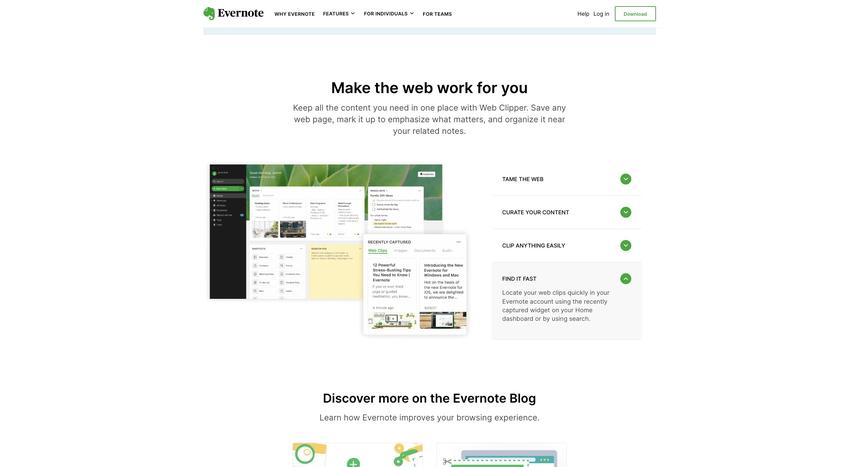 Task type: locate. For each thing, give the bounding box(es) containing it.
the right all
[[326, 103, 339, 113]]

0 vertical spatial on
[[552, 307, 559, 314]]

how
[[344, 413, 360, 423]]

discover
[[323, 391, 375, 407]]

log in
[[594, 10, 609, 17]]

save
[[531, 103, 550, 113]]

0 horizontal spatial web
[[479, 103, 497, 113]]

it right find
[[516, 276, 521, 283]]

clipper
[[587, 6, 606, 13]]

the
[[374, 78, 399, 97], [326, 103, 339, 113], [519, 176, 530, 183], [573, 298, 582, 305], [430, 391, 450, 407]]

content up easily
[[542, 209, 569, 216]]

browsing
[[456, 413, 492, 423]]

and
[[288, 0, 302, 9], [488, 115, 503, 124]]

clipper.
[[499, 103, 529, 113]]

on right widget
[[552, 307, 559, 314]]

0 horizontal spatial you
[[373, 103, 387, 113]]

for teams link
[[423, 10, 452, 17]]

in
[[605, 10, 609, 17], [411, 103, 418, 113], [590, 290, 595, 297]]

install web clipper link
[[529, 1, 634, 18]]

content
[[341, 103, 371, 113], [542, 209, 569, 216]]

with
[[408, 0, 425, 9], [461, 103, 477, 113]]

download
[[624, 11, 647, 17]]

1 horizontal spatial it
[[516, 276, 521, 283]]

web down for
[[479, 103, 497, 113]]

0 horizontal spatial for
[[364, 11, 374, 17]]

1 vertical spatial web
[[479, 103, 497, 113]]

web
[[574, 6, 586, 13], [479, 103, 497, 113]]

2 horizontal spatial in
[[605, 10, 609, 17]]

on
[[552, 307, 559, 314], [412, 391, 427, 407]]

make the web work for you
[[331, 78, 528, 97]]

for down from
[[364, 11, 374, 17]]

in up emphasize
[[411, 103, 418, 113]]

in up recently
[[590, 290, 595, 297]]

capture
[[231, 0, 262, 9]]

work
[[437, 78, 473, 97]]

using right by
[[552, 315, 567, 323]]

mark
[[337, 115, 356, 124]]

the down quickly
[[573, 298, 582, 305]]

with up matters,
[[461, 103, 477, 113]]

why
[[275, 11, 287, 17]]

1 vertical spatial in
[[411, 103, 418, 113]]

web inside locate your web clips quickly in your evernote account using the recently captured widget on your home dashboard or by using search.
[[538, 290, 551, 297]]

1 horizontal spatial content
[[542, 209, 569, 216]]

using down clips
[[555, 298, 571, 305]]

it
[[358, 115, 363, 124], [541, 115, 546, 124], [516, 276, 521, 283]]

web up account in the bottom right of the page
[[538, 290, 551, 297]]

0 horizontal spatial and
[[288, 0, 302, 9]]

for for for teams
[[423, 11, 433, 17]]

your down emphasize
[[393, 126, 410, 136]]

2 vertical spatial in
[[590, 290, 595, 297]]

for inside button
[[364, 11, 374, 17]]

by
[[543, 315, 550, 323]]

1 horizontal spatial for
[[423, 11, 433, 17]]

0 vertical spatial content
[[341, 103, 371, 113]]

from
[[348, 0, 365, 9]]

in inside locate your web clips quickly in your evernote account using the recently captured widget on your home dashboard or by using search.
[[590, 290, 595, 297]]

web clip integration with evernote home image
[[203, 156, 478, 347]]

you
[[501, 78, 528, 97], [373, 103, 387, 113]]

and up why evernote link
[[288, 0, 302, 9]]

and inside capture ideas and inspiration from anywhere with ease.
[[288, 0, 302, 9]]

content up 'mark'
[[341, 103, 371, 113]]

1 vertical spatial on
[[412, 391, 427, 407]]

0 vertical spatial web
[[574, 6, 586, 13]]

inspiration
[[305, 0, 345, 9]]

keep all the content you need in one place with web clipper. save any web page, mark it up to emphasize what matters, and organize it near your related notes.
[[293, 103, 566, 136]]

0 vertical spatial using
[[555, 298, 571, 305]]

web
[[402, 78, 433, 97], [294, 115, 310, 124], [531, 176, 543, 183], [538, 290, 551, 297]]

evernote up browsing
[[453, 391, 506, 407]]

tame
[[502, 176, 517, 183]]

evernote down more on the left bottom of the page
[[362, 413, 397, 423]]

ease.
[[318, 10, 338, 20]]

evernote
[[288, 11, 315, 17], [502, 298, 528, 305], [453, 391, 506, 407], [362, 413, 397, 423]]

web for make
[[402, 78, 433, 97]]

and down clipper.
[[488, 115, 503, 124]]

web inside keep all the content you need in one place with web clipper. save any web page, mark it up to emphasize what matters, and organize it near your related notes.
[[294, 115, 310, 124]]

discover more on the evernote blog
[[323, 391, 536, 407]]

1 vertical spatial and
[[488, 115, 503, 124]]

0 horizontal spatial content
[[341, 103, 371, 113]]

your up 'search.' in the bottom right of the page
[[561, 307, 574, 314]]

clip anything easily
[[502, 243, 565, 249]]

1 vertical spatial with
[[461, 103, 477, 113]]

it left up
[[358, 115, 363, 124]]

on up improves
[[412, 391, 427, 407]]

web inside keep all the content you need in one place with web clipper. save any web page, mark it up to emphasize what matters, and organize it near your related notes.
[[479, 103, 497, 113]]

evernote up captured
[[502, 298, 528, 305]]

teams
[[434, 11, 452, 17]]

for left teams
[[423, 11, 433, 17]]

clips
[[552, 290, 566, 297]]

locate your web clips quickly in your evernote account using the recently captured widget on your home dashboard or by using search.
[[502, 290, 610, 323]]

0 horizontal spatial in
[[411, 103, 418, 113]]

make
[[331, 78, 371, 97]]

with up for teams link
[[408, 0, 425, 9]]

locate
[[502, 290, 522, 297]]

web right install
[[574, 6, 586, 13]]

download link
[[615, 6, 656, 21]]

easily
[[546, 243, 565, 249]]

0 vertical spatial with
[[408, 0, 425, 9]]

1 horizontal spatial you
[[501, 78, 528, 97]]

web for locate
[[538, 290, 551, 297]]

you up clipper.
[[501, 78, 528, 97]]

1 horizontal spatial in
[[590, 290, 595, 297]]

install
[[557, 6, 573, 13]]

all
[[315, 103, 323, 113]]

your
[[393, 126, 410, 136], [526, 209, 541, 216], [524, 290, 537, 297], [597, 290, 610, 297], [561, 307, 574, 314], [437, 413, 454, 423]]

for
[[364, 11, 374, 17], [423, 11, 433, 17]]

1 horizontal spatial and
[[488, 115, 503, 124]]

web up one at top
[[402, 78, 433, 97]]

0 horizontal spatial on
[[412, 391, 427, 407]]

recently
[[584, 298, 607, 305]]

in right log
[[605, 10, 609, 17]]

install web clipper
[[557, 6, 606, 13]]

keep
[[293, 103, 313, 113]]

using
[[555, 298, 571, 305], [552, 315, 567, 323]]

one
[[420, 103, 435, 113]]

for for for individuals
[[364, 11, 374, 17]]

anywhere
[[368, 0, 406, 9]]

1 horizontal spatial with
[[461, 103, 477, 113]]

it down save
[[541, 115, 546, 124]]

you up to
[[373, 103, 387, 113]]

0 vertical spatial you
[[501, 78, 528, 97]]

0 horizontal spatial with
[[408, 0, 425, 9]]

home
[[575, 307, 593, 314]]

dashboard
[[502, 315, 533, 323]]

web down keep
[[294, 115, 310, 124]]

organize
[[505, 115, 538, 124]]

1 horizontal spatial on
[[552, 307, 559, 314]]

web right tame
[[531, 176, 543, 183]]

1 vertical spatial you
[[373, 103, 387, 113]]

need
[[389, 103, 409, 113]]

page,
[[313, 115, 334, 124]]

why evernote link
[[275, 10, 315, 17]]

on inside locate your web clips quickly in your evernote account using the recently captured widget on your home dashboard or by using search.
[[552, 307, 559, 314]]

your down fast
[[524, 290, 537, 297]]

0 vertical spatial and
[[288, 0, 302, 9]]

notes.
[[442, 126, 466, 136]]

2 horizontal spatial it
[[541, 115, 546, 124]]



Task type: vqa. For each thing, say whether or not it's contained in the screenshot.
"captured"
yes



Task type: describe. For each thing, give the bounding box(es) containing it.
ideas
[[265, 0, 286, 9]]

fast
[[523, 276, 537, 283]]

widget
[[530, 307, 550, 314]]

up
[[366, 115, 375, 124]]

evernote inside locate your web clips quickly in your evernote account using the recently captured widget on your home dashboard or by using search.
[[502, 298, 528, 305]]

evernote right why
[[288, 11, 315, 17]]

or
[[535, 315, 541, 323]]

any
[[552, 103, 566, 113]]

search.
[[569, 315, 590, 323]]

for teams
[[423, 11, 452, 17]]

clip
[[502, 243, 514, 249]]

what
[[432, 115, 451, 124]]

why evernote
[[275, 11, 315, 17]]

captured
[[502, 307, 528, 314]]

place
[[437, 103, 458, 113]]

the inside locate your web clips quickly in your evernote account using the recently captured widget on your home dashboard or by using search.
[[573, 298, 582, 305]]

for
[[477, 78, 497, 97]]

find
[[502, 276, 515, 283]]

1 vertical spatial using
[[552, 315, 567, 323]]

1 vertical spatial content
[[542, 209, 569, 216]]

individuals
[[375, 11, 408, 17]]

and inside keep all the content you need in one place with web clipper. save any web page, mark it up to emphasize what matters, and organize it near your related notes.
[[488, 115, 503, 124]]

with inside keep all the content you need in one place with web clipper. save any web page, mark it up to emphasize what matters, and organize it near your related notes.
[[461, 103, 477, 113]]

your right 'curate'
[[526, 209, 541, 216]]

capture ideas and inspiration from anywhere with ease.
[[231, 0, 425, 20]]

anything
[[516, 243, 545, 249]]

help
[[577, 10, 589, 17]]

1 horizontal spatial web
[[574, 6, 586, 13]]

tame the web
[[502, 176, 543, 183]]

features
[[323, 11, 349, 17]]

in inside keep all the content you need in one place with web clipper. save any web page, mark it up to emphasize what matters, and organize it near your related notes.
[[411, 103, 418, 113]]

you inside keep all the content you need in one place with web clipper. save any web page, mark it up to emphasize what matters, and organize it near your related notes.
[[373, 103, 387, 113]]

the right tame
[[519, 176, 530, 183]]

with inside capture ideas and inspiration from anywhere with ease.
[[408, 0, 425, 9]]

improves
[[399, 413, 435, 423]]

the up need
[[374, 78, 399, 97]]

experience.
[[494, 413, 540, 423]]

for individuals
[[364, 11, 408, 17]]

emphasize
[[388, 115, 430, 124]]

quickly
[[568, 290, 588, 297]]

the inside keep all the content you need in one place with web clipper. save any web page, mark it up to emphasize what matters, and organize it near your related notes.
[[326, 103, 339, 113]]

the up learn how evernote improves your browsing experience.
[[430, 391, 450, 407]]

help link
[[577, 10, 589, 17]]

log
[[594, 10, 603, 17]]

learn
[[319, 413, 341, 423]]

content inside keep all the content you need in one place with web clipper. save any web page, mark it up to emphasize what matters, and organize it near your related notes.
[[341, 103, 371, 113]]

your inside keep all the content you need in one place with web clipper. save any web page, mark it up to emphasize what matters, and organize it near your related notes.
[[393, 126, 410, 136]]

web for tame
[[531, 176, 543, 183]]

near
[[548, 115, 565, 124]]

learn how evernote improves your browsing experience.
[[319, 413, 540, 423]]

matters,
[[454, 115, 486, 124]]

blog
[[510, 391, 536, 407]]

evernote logo image
[[203, 7, 264, 21]]

0 horizontal spatial it
[[358, 115, 363, 124]]

0 vertical spatial in
[[605, 10, 609, 17]]

your up recently
[[597, 290, 610, 297]]

curate your content
[[502, 209, 569, 216]]

find it fast
[[502, 276, 537, 283]]

more
[[378, 391, 409, 407]]

log in link
[[594, 10, 609, 17]]

account
[[530, 298, 553, 305]]

related
[[412, 126, 440, 136]]

your down discover more on the evernote blog
[[437, 413, 454, 423]]

curate
[[502, 209, 524, 216]]

to
[[378, 115, 386, 124]]

features button
[[323, 10, 356, 17]]

for individuals button
[[364, 10, 415, 17]]



